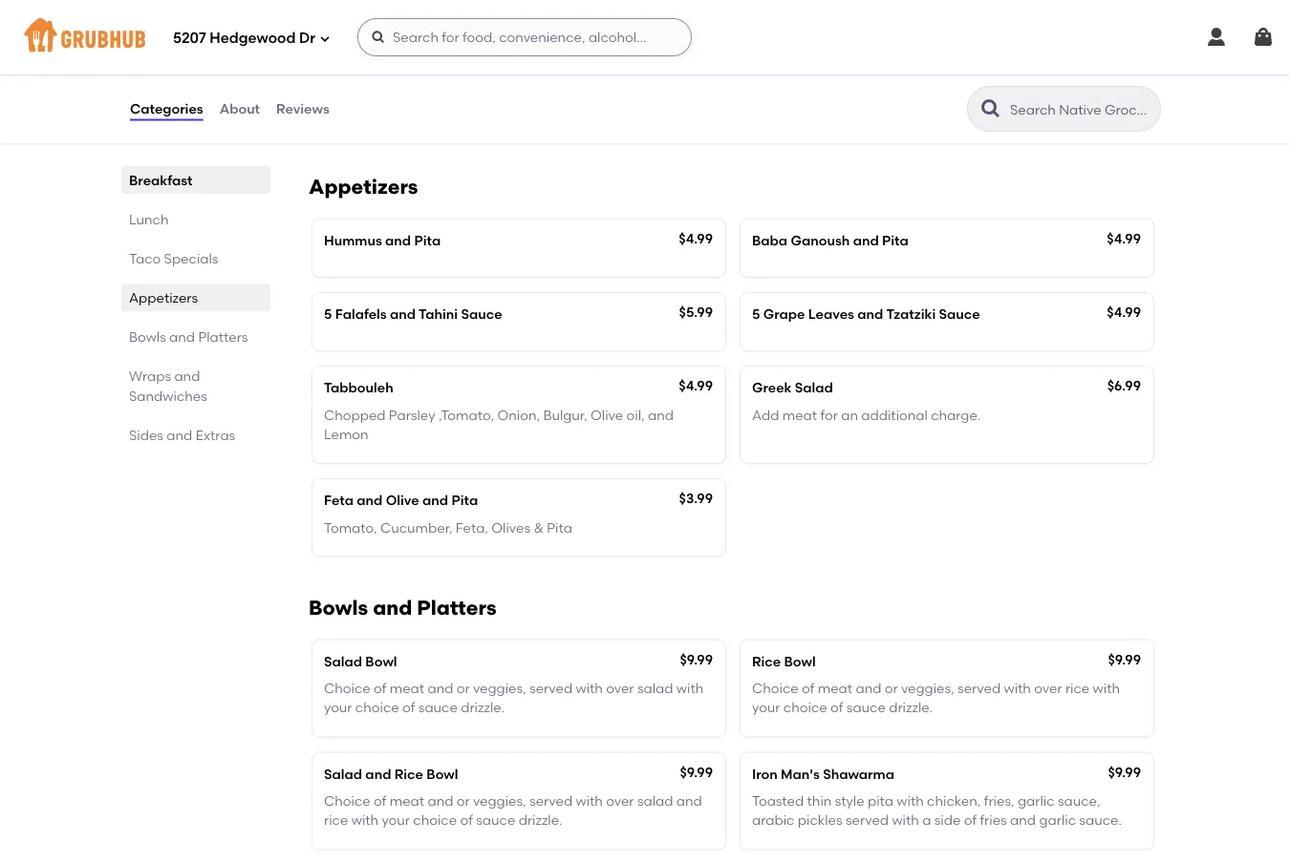 Task type: locate. For each thing, give the bounding box(es) containing it.
taco specials tab
[[129, 248, 263, 269]]

additional
[[861, 407, 928, 423]]

appetizers
[[309, 175, 418, 199], [129, 290, 198, 306]]

5 for 5 falafels and tahini sauce
[[324, 306, 332, 322]]

sauce right tahini
[[461, 306, 502, 322]]

$3.99
[[679, 491, 713, 507]]

and
[[395, 78, 421, 94], [899, 78, 925, 94], [385, 232, 411, 249], [853, 232, 879, 249], [390, 306, 416, 322], [858, 306, 883, 322], [169, 329, 195, 345], [174, 368, 200, 384], [648, 407, 674, 423], [167, 427, 192, 443], [357, 493, 383, 509], [422, 493, 448, 509], [373, 596, 412, 620], [428, 681, 453, 697], [856, 681, 882, 697], [365, 767, 391, 783], [428, 794, 453, 810], [676, 794, 702, 810], [1010, 813, 1036, 829]]

platters down appetizers tab
[[198, 329, 248, 345]]

shawarma
[[823, 767, 894, 783]]

meat inside choice of meat and or veggies, served with over salad and rice with your choice of sauce drizzle.
[[390, 794, 424, 810]]

$9.99 for toasted thin style pita with chicken, fries, garlic sauce, arabic pickles served with a side of fries and garlic sauce.
[[1108, 765, 1141, 781]]

1 vertical spatial garlic
[[1039, 813, 1076, 829]]

pita up the feta,
[[452, 493, 478, 509]]

sauce for salad bowl
[[418, 700, 458, 717]]

meat up iron man's shawarma
[[818, 681, 853, 697]]

choice inside the choice of meat and or veggies, served with over rice with your choice of sauce drizzle.
[[784, 700, 827, 717]]

2 breakfast tacos
[[324, 51, 440, 67]]

arabic
[[752, 813, 795, 829]]

0 vertical spatial bowls
[[129, 329, 166, 345]]

veggies, for salad bowl
[[473, 681, 526, 697]]

2 horizontal spatial bowl
[[784, 654, 816, 670]]

meat for choice of meat and or veggies, served with over salad with your choice of sauce drizzle.
[[390, 681, 424, 697]]

baba
[[752, 232, 788, 249]]

lemon
[[324, 427, 369, 443]]

0 horizontal spatial bowls and platters
[[129, 329, 248, 345]]

pita right the hummus
[[414, 232, 441, 249]]

your down rice bowl
[[752, 700, 780, 717]]

bowls inside tab
[[129, 329, 166, 345]]

sauce inside the choice of meat and or veggies, served with over rice with your choice of sauce drizzle.
[[847, 700, 886, 717]]

1 sauce from the left
[[461, 306, 502, 322]]

0 vertical spatial appetizers
[[309, 175, 418, 199]]

toasted
[[752, 794, 804, 810]]

2 horizontal spatial drizzle.
[[889, 700, 933, 717]]

garlic right fries,
[[1018, 794, 1055, 810]]

drizzle. for salad bowl
[[461, 700, 505, 717]]

choice down rice bowl
[[784, 700, 827, 717]]

$5.29
[[679, 49, 713, 65]]

drink right oz in the top of the page
[[555, 78, 587, 94]]

choice down salad bowl
[[355, 700, 399, 717]]

or for salad bowl
[[457, 681, 470, 697]]

5 left falafels
[[324, 306, 332, 322]]

svg image
[[1252, 26, 1275, 49], [371, 30, 386, 45]]

tomato, cucumber, feta, olives & pita
[[324, 520, 572, 536]]

pita right the 'ganoush'
[[882, 232, 909, 249]]

over
[[606, 681, 634, 697], [1034, 681, 1062, 697], [606, 794, 634, 810]]

chicken,
[[927, 794, 981, 810]]

served inside choice of meat and or veggies, served with over salad with your choice of sauce drizzle.
[[530, 681, 573, 697]]

5 falafels and tahini sauce
[[324, 306, 502, 322]]

1 horizontal spatial coffee.
[[834, 97, 879, 114]]

over inside choice of meat and or veggies, served with over salad and rice with your choice of sauce drizzle.
[[606, 794, 634, 810]]

a
[[922, 813, 931, 829]]

hummus
[[324, 232, 382, 249]]

choice inside the choice of meat and or veggies, served with over rice with your choice of sauce drizzle.
[[752, 681, 799, 697]]

and inside toasted thin style pita with chicken, fries, garlic sauce, arabic pickles served with a side of fries and garlic sauce.
[[1010, 813, 1036, 829]]

tomato,
[[324, 520, 377, 536]]

search icon image
[[980, 97, 1003, 120]]

0 horizontal spatial rice
[[394, 767, 423, 783]]

platters down 'tomato, cucumber, feta, olives & pita'
[[417, 596, 497, 620]]

5 for 5 grape leaves and tzatziki sauce
[[752, 306, 760, 322]]

salad inside choice of meat and or veggies, served with over salad and rice with your choice of sauce drizzle.
[[637, 794, 673, 810]]

drizzle. inside choice of meat and or veggies, served with over salad with your choice of sauce drizzle.
[[461, 700, 505, 717]]

0 vertical spatial rice
[[752, 654, 781, 670]]

platters
[[198, 329, 248, 345], [417, 596, 497, 620]]

2 for 2 lunch tacos with rice and beans. and your choice of 20oz drink or 16oz coffee.
[[752, 78, 760, 94]]

greek salad
[[752, 380, 833, 396]]

2 5 from the left
[[752, 306, 760, 322]]

thin
[[807, 794, 832, 810]]

$5.99
[[679, 304, 713, 321]]

bowls and platters
[[129, 329, 248, 345], [309, 596, 497, 620]]

wraps
[[129, 368, 171, 384]]

0 horizontal spatial bowl
[[365, 654, 397, 670]]

salad and rice bowl
[[324, 767, 458, 783]]

drizzle. for rice bowl
[[889, 700, 933, 717]]

garlic down sauce,
[[1039, 813, 1076, 829]]

0 vertical spatial coffee.
[[607, 78, 652, 94]]

2 inside the 2 lunch tacos with rice and beans. and your choice of 20oz drink or 16oz coffee.
[[752, 78, 760, 94]]

bowls up salad bowl
[[309, 596, 368, 620]]

of
[[503, 78, 515, 94], [1083, 78, 1096, 94], [374, 681, 387, 697], [802, 681, 815, 697], [402, 700, 415, 717], [831, 700, 843, 717], [374, 794, 387, 810], [460, 813, 473, 829], [964, 813, 977, 829]]

sandwiches
[[129, 388, 207, 404]]

1 horizontal spatial sauce
[[939, 306, 980, 322]]

veggies, inside choice of meat and or veggies, served with over salad and rice with your choice of sauce drizzle.
[[473, 794, 526, 810]]

meat down greek salad
[[782, 407, 817, 423]]

1 vertical spatial bowls and platters
[[309, 596, 497, 620]]

veggies,
[[473, 681, 526, 697], [901, 681, 954, 697], [473, 794, 526, 810]]

olive
[[591, 407, 623, 423], [386, 493, 419, 509]]

man's
[[781, 767, 820, 783]]

bowl for salad bowl
[[365, 654, 397, 670]]

1 vertical spatial breakfast
[[129, 172, 193, 188]]

0 horizontal spatial sauce
[[461, 306, 502, 322]]

0 horizontal spatial breakfast
[[129, 172, 193, 188]]

0 vertical spatial olive
[[591, 407, 623, 423]]

coffee. right 16oz
[[834, 97, 879, 114]]

rice
[[872, 78, 896, 94], [1066, 681, 1090, 697], [324, 813, 348, 829]]

$9.99 for choice of meat and or veggies, served with over salad with your choice of sauce drizzle.
[[680, 652, 713, 668]]

bowl
[[365, 654, 397, 670], [784, 654, 816, 670], [427, 767, 458, 783]]

olive left oil,
[[591, 407, 623, 423]]

breakfast up toppings
[[335, 51, 398, 67]]

tacos
[[401, 51, 440, 67]]

0 horizontal spatial bowls
[[129, 329, 166, 345]]

0 vertical spatial salad
[[795, 380, 833, 396]]

1 horizontal spatial sauce
[[476, 813, 515, 829]]

2 vertical spatial rice
[[324, 813, 348, 829]]

1 vertical spatial drink
[[752, 97, 784, 114]]

1 horizontal spatial drizzle.
[[519, 813, 563, 829]]

served for salad and rice bowl
[[530, 794, 573, 810]]

meat inside choice of meat and or veggies, served with over salad with your choice of sauce drizzle.
[[390, 681, 424, 697]]

2 toppings and your choice of 20 oz drink or coffee.
[[324, 78, 652, 94]]

feta
[[324, 493, 354, 509]]

meat down salad and rice bowl
[[390, 794, 424, 810]]

rice bowl
[[752, 654, 816, 670]]

drizzle.
[[461, 700, 505, 717], [889, 700, 933, 717], [519, 813, 563, 829]]

0 horizontal spatial rice
[[324, 813, 348, 829]]

$6.99
[[1107, 378, 1141, 394]]

5 grape leaves and tzatziki sauce
[[752, 306, 980, 322]]

1 horizontal spatial rice
[[872, 78, 896, 94]]

0 horizontal spatial olive
[[386, 493, 419, 509]]

drizzle. inside the choice of meat and or veggies, served with over rice with your choice of sauce drizzle.
[[889, 700, 933, 717]]

served inside the choice of meat and or veggies, served with over rice with your choice of sauce drizzle.
[[958, 681, 1001, 697]]

1 vertical spatial rice
[[1066, 681, 1090, 697]]

over inside choice of meat and or veggies, served with over salad with your choice of sauce drizzle.
[[606, 681, 634, 697]]

choice up search native grocery search box
[[1036, 78, 1080, 94]]

5207
[[173, 30, 206, 47]]

for
[[820, 407, 838, 423]]

garlic
[[1018, 794, 1055, 810], [1039, 813, 1076, 829]]

0 horizontal spatial svg image
[[319, 33, 331, 44]]

bowls
[[129, 329, 166, 345], [309, 596, 368, 620]]

appetizers up the hummus
[[309, 175, 418, 199]]

over for choice of meat and or veggies, served with over rice with your choice of sauce drizzle.
[[1034, 681, 1062, 697]]

1 salad from the top
[[637, 681, 673, 697]]

choice inside choice of meat and or veggies, served with over salad and rice with your choice of sauce drizzle.
[[324, 794, 370, 810]]

drink inside the 2 lunch tacos with rice and beans. and your choice of 20oz drink or 16oz coffee.
[[752, 97, 784, 114]]

2 sauce from the left
[[939, 306, 980, 322]]

bowl for rice bowl
[[784, 654, 816, 670]]

bowls up wraps
[[129, 329, 166, 345]]

sauce for rice bowl
[[847, 700, 886, 717]]

your down salad bowl
[[324, 700, 352, 717]]

breakfast
[[335, 51, 398, 67], [129, 172, 193, 188]]

0 vertical spatial platters
[[198, 329, 248, 345]]

Search Native Grocery search field
[[1008, 100, 1155, 119]]

0 vertical spatial breakfast
[[335, 51, 398, 67]]

breakfast up lunch
[[129, 172, 193, 188]]

2 vertical spatial salad
[[324, 767, 362, 783]]

1 horizontal spatial olive
[[591, 407, 623, 423]]

olive up cucumber,
[[386, 493, 419, 509]]

choice down rice bowl
[[752, 681, 799, 697]]

0 vertical spatial rice
[[872, 78, 896, 94]]

salad
[[637, 681, 673, 697], [637, 794, 673, 810]]

your right and
[[1005, 78, 1033, 94]]

1 horizontal spatial breakfast
[[335, 51, 398, 67]]

0 horizontal spatial appetizers
[[129, 290, 198, 306]]

choice down salad bowl
[[324, 681, 370, 697]]

lunch tab
[[129, 209, 263, 229]]

1 5 from the left
[[324, 306, 332, 322]]

drink down lunch
[[752, 97, 784, 114]]

tzatziki
[[886, 306, 936, 322]]

choice down salad and rice bowl
[[413, 813, 457, 829]]

2 horizontal spatial rice
[[1066, 681, 1090, 697]]

0 horizontal spatial sauce
[[418, 700, 458, 717]]

with
[[841, 78, 868, 94], [576, 681, 603, 697], [676, 681, 704, 697], [1004, 681, 1031, 697], [1093, 681, 1120, 697], [576, 794, 603, 810], [897, 794, 924, 810], [351, 813, 379, 829], [892, 813, 919, 829]]

or inside choice of meat and or veggies, served with over salad with your choice of sauce drizzle.
[[457, 681, 470, 697]]

veggies, inside the choice of meat and or veggies, served with over rice with your choice of sauce drizzle.
[[901, 681, 954, 697]]

bowls and platters up salad bowl
[[309, 596, 497, 620]]

5
[[324, 306, 332, 322], [752, 306, 760, 322]]

drink
[[555, 78, 587, 94], [752, 97, 784, 114]]

or inside choice of meat and or veggies, served with over salad and rice with your choice of sauce drizzle.
[[457, 794, 470, 810]]

0 horizontal spatial 5
[[324, 306, 332, 322]]

served for rice bowl
[[958, 681, 1001, 697]]

or
[[591, 78, 604, 94], [788, 97, 801, 114], [457, 681, 470, 697], [885, 681, 898, 697], [457, 794, 470, 810]]

your down salad and rice bowl
[[382, 813, 410, 829]]

1 horizontal spatial drink
[[752, 97, 784, 114]]

or inside the choice of meat and or veggies, served with over rice with your choice of sauce drizzle.
[[885, 681, 898, 697]]

1 vertical spatial appetizers
[[129, 290, 198, 306]]

1 vertical spatial coffee.
[[834, 97, 879, 114]]

hedgewood
[[210, 30, 296, 47]]

and
[[975, 78, 1001, 94]]

1 horizontal spatial rice
[[752, 654, 781, 670]]

meat inside the choice of meat and or veggies, served with over rice with your choice of sauce drizzle.
[[818, 681, 853, 697]]

$4.99
[[679, 230, 713, 247], [1107, 230, 1141, 247], [1107, 304, 1141, 321], [679, 378, 713, 394]]

choice down salad and rice bowl
[[324, 794, 370, 810]]

1 horizontal spatial appetizers
[[309, 175, 418, 199]]

sauce right tzatziki
[[939, 306, 980, 322]]

1 horizontal spatial 5
[[752, 306, 760, 322]]

2
[[324, 51, 332, 67], [324, 78, 331, 94], [752, 78, 760, 94]]

served inside choice of meat and or veggies, served with over salad and rice with your choice of sauce drizzle.
[[530, 794, 573, 810]]

1 horizontal spatial platters
[[417, 596, 497, 620]]

appetizers tab
[[129, 288, 263, 308]]

0 vertical spatial salad
[[637, 681, 673, 697]]

appetizers down taco specials
[[129, 290, 198, 306]]

salad for choice of meat and or veggies, served with over salad with your choice of sauce drizzle.
[[324, 654, 362, 670]]

of inside the 2 lunch tacos with rice and beans. and your choice of 20oz drink or 16oz coffee.
[[1083, 78, 1096, 94]]

meat down salad bowl
[[390, 681, 424, 697]]

categories
[[130, 101, 203, 117]]

rice
[[752, 654, 781, 670], [394, 767, 423, 783]]

0 vertical spatial drink
[[555, 78, 587, 94]]

1 vertical spatial salad
[[324, 654, 362, 670]]

0 horizontal spatial drizzle.
[[461, 700, 505, 717]]

1 horizontal spatial bowls and platters
[[309, 596, 497, 620]]

taco
[[129, 250, 161, 267]]

sauce inside choice of meat and or veggies, served with over salad with your choice of sauce drizzle.
[[418, 700, 458, 717]]

1 vertical spatial salad
[[637, 794, 673, 810]]

0 horizontal spatial platters
[[198, 329, 248, 345]]

choice inside choice of meat and or veggies, served with over salad with your choice of sauce drizzle.
[[324, 681, 370, 697]]

salad inside choice of meat and or veggies, served with over salad with your choice of sauce drizzle.
[[637, 681, 673, 697]]

salad
[[795, 380, 833, 396], [324, 654, 362, 670], [324, 767, 362, 783]]

side
[[934, 813, 961, 829]]

feta,
[[456, 520, 488, 536]]

coffee.
[[607, 78, 652, 94], [834, 97, 879, 114]]

svg image
[[1205, 26, 1228, 49], [319, 33, 331, 44]]

16oz
[[804, 97, 831, 114]]

1 vertical spatial bowls
[[309, 596, 368, 620]]

meat
[[782, 407, 817, 423], [390, 681, 424, 697], [818, 681, 853, 697], [390, 794, 424, 810]]

your inside the choice of meat and or veggies, served with over rice with your choice of sauce drizzle.
[[752, 700, 780, 717]]

meat for choice of meat and or veggies, served with over rice with your choice of sauce drizzle.
[[818, 681, 853, 697]]

2 salad from the top
[[637, 794, 673, 810]]

choice
[[456, 78, 499, 94], [1036, 78, 1080, 94], [355, 700, 399, 717], [784, 700, 827, 717], [413, 813, 457, 829]]

5 left grape
[[752, 306, 760, 322]]

pita
[[414, 232, 441, 249], [882, 232, 909, 249], [452, 493, 478, 509], [547, 520, 572, 536]]

1 horizontal spatial svg image
[[1252, 26, 1275, 49]]

veggies, inside choice of meat and or veggies, served with over salad with your choice of sauce drizzle.
[[473, 681, 526, 697]]

appetizers inside tab
[[129, 290, 198, 306]]

bowls and platters down appetizers tab
[[129, 329, 248, 345]]

1 vertical spatial olive
[[386, 493, 419, 509]]

greek
[[752, 380, 792, 396]]

chopped
[[324, 407, 386, 423]]

0 vertical spatial bowls and platters
[[129, 329, 248, 345]]

over inside the choice of meat and or veggies, served with over rice with your choice of sauce drizzle.
[[1034, 681, 1062, 697]]

sauce
[[418, 700, 458, 717], [847, 700, 886, 717], [476, 813, 515, 829]]

choice of meat and or veggies, served with over rice with your choice of sauce drizzle.
[[752, 681, 1120, 717]]

falafels
[[335, 306, 387, 322]]

coffee. down main navigation navigation on the top of page
[[607, 78, 652, 94]]

2 horizontal spatial sauce
[[847, 700, 886, 717]]

1 horizontal spatial bowls
[[309, 596, 368, 620]]



Task type: describe. For each thing, give the bounding box(es) containing it.
served for salad bowl
[[530, 681, 573, 697]]

pickles
[[798, 813, 843, 829]]

fries
[[980, 813, 1007, 829]]

2 lunch tacos with rice and beans. and your choice of 20oz drink or 16oz coffee. button
[[741, 38, 1154, 134]]

0 vertical spatial garlic
[[1018, 794, 1055, 810]]

reviews button
[[275, 75, 330, 143]]

and inside the choice of meat and or veggies, served with over rice with your choice of sauce drizzle.
[[856, 681, 882, 697]]

choice left 20
[[456, 78, 499, 94]]

parsley
[[389, 407, 435, 423]]

2 lunch tacos with rice and beans. and your choice of 20oz drink or 16oz coffee.
[[752, 78, 1129, 114]]

leaves
[[808, 306, 854, 322]]

rice inside the choice of meat and or veggies, served with over rice with your choice of sauce drizzle.
[[1066, 681, 1090, 697]]

and inside choice of meat and or veggies, served with over salad with your choice of sauce drizzle.
[[428, 681, 453, 697]]

20oz
[[1099, 78, 1129, 94]]

over for choice of meat and or veggies, served with over salad with your choice of sauce drizzle.
[[606, 681, 634, 697]]

categories button
[[129, 75, 204, 143]]

sides
[[129, 427, 163, 443]]

of inside toasted thin style pita with chicken, fries, garlic sauce, arabic pickles served with a side of fries and garlic sauce.
[[964, 813, 977, 829]]

,tomato,
[[439, 407, 494, 423]]

sauce inside choice of meat and or veggies, served with over salad and rice with your choice of sauce drizzle.
[[476, 813, 515, 829]]

1 vertical spatial rice
[[394, 767, 423, 783]]

breakfast tab
[[129, 170, 263, 190]]

reviews
[[276, 101, 330, 117]]

extras
[[196, 427, 235, 443]]

drizzle. inside choice of meat and or veggies, served with over salad and rice with your choice of sauce drizzle.
[[519, 813, 563, 829]]

choice for choice of meat and or veggies, served with over salad and rice with your choice of sauce drizzle.
[[324, 794, 370, 810]]

baba ganoush and pita
[[752, 232, 909, 249]]

salad for and
[[637, 794, 673, 810]]

style
[[835, 794, 865, 810]]

taco specials
[[129, 250, 218, 267]]

fries,
[[984, 794, 1015, 810]]

2 for 2 toppings and your choice of 20 oz drink or coffee.
[[324, 78, 331, 94]]

tahini
[[419, 306, 458, 322]]

grape
[[763, 306, 805, 322]]

$4.99 for 5 grape leaves and tzatziki sauce
[[1107, 304, 1141, 321]]

specials
[[164, 250, 218, 267]]

$4.99 for hummus and pita
[[679, 230, 713, 247]]

beans.
[[928, 78, 972, 94]]

sides and extras tab
[[129, 425, 263, 445]]

lunch
[[129, 211, 169, 227]]

cucumber,
[[380, 520, 453, 536]]

breakfast inside "tab"
[[129, 172, 193, 188]]

your down tacos
[[424, 78, 452, 94]]

choice inside choice of meat and or veggies, served with over salad with your choice of sauce drizzle.
[[355, 700, 399, 717]]

add
[[752, 407, 779, 423]]

0 horizontal spatial drink
[[555, 78, 587, 94]]

meat for choice of meat and or veggies, served with over salad and rice with your choice of sauce drizzle.
[[390, 794, 424, 810]]

platters inside tab
[[198, 329, 248, 345]]

chopped parsley ,tomato, onion, bulgur, olive oil, and lemon
[[324, 407, 674, 443]]

choice inside choice of meat and or veggies, served with over salad and rice with your choice of sauce drizzle.
[[413, 813, 457, 829]]

ganoush
[[791, 232, 850, 249]]

over for choice of meat and or veggies, served with over salad and rice with your choice of sauce drizzle.
[[606, 794, 634, 810]]

about
[[219, 101, 260, 117]]

salad for choice of meat and or veggies, served with over salad and rice with your choice of sauce drizzle.
[[324, 767, 362, 783]]

choice of meat and or veggies, served with over salad and rice with your choice of sauce drizzle.
[[324, 794, 702, 829]]

bowls and platters tab
[[129, 327, 263, 347]]

wraps and sandwiches
[[129, 368, 207, 404]]

&
[[534, 520, 544, 536]]

with inside the 2 lunch tacos with rice and beans. and your choice of 20oz drink or 16oz coffee.
[[841, 78, 868, 94]]

$9.99 for choice of meat and or veggies, served with over salad and rice with your choice of sauce drizzle.
[[680, 765, 713, 781]]

salad for with
[[637, 681, 673, 697]]

1 horizontal spatial bowl
[[427, 767, 458, 783]]

olives
[[492, 520, 530, 536]]

feta and olive and pita
[[324, 493, 478, 509]]

toppings
[[335, 78, 392, 94]]

$4.99 for baba ganoush and pita
[[1107, 230, 1141, 247]]

choice for choice of meat and or veggies, served with over rice with your choice of sauce drizzle.
[[752, 681, 799, 697]]

pita
[[868, 794, 894, 810]]

sauce,
[[1058, 794, 1101, 810]]

2 for 2 breakfast tacos
[[324, 51, 332, 67]]

or inside the 2 lunch tacos with rice and beans. and your choice of 20oz drink or 16oz coffee.
[[788, 97, 801, 114]]

choice for choice of meat and or veggies, served with over salad with your choice of sauce drizzle.
[[324, 681, 370, 697]]

tacos
[[802, 78, 838, 94]]

5207 hedgewood dr
[[173, 30, 315, 47]]

and inside 'chopped parsley ,tomato, onion, bulgur, olive oil, and lemon'
[[648, 407, 674, 423]]

onion,
[[497, 407, 540, 423]]

your inside choice of meat and or veggies, served with over salad with your choice of sauce drizzle.
[[324, 700, 352, 717]]

tabbouleh
[[324, 380, 393, 396]]

Search for food, convenience, alcohol... search field
[[357, 18, 692, 56]]

oil,
[[626, 407, 645, 423]]

sides and extras
[[129, 427, 235, 443]]

dr
[[299, 30, 315, 47]]

choice of meat and or veggies, served with over salad with your choice of sauce drizzle.
[[324, 681, 704, 717]]

an
[[841, 407, 858, 423]]

toasted thin style pita with chicken, fries, garlic sauce, arabic pickles served with a side of fries and garlic sauce.
[[752, 794, 1122, 829]]

add meat for an additional charge.
[[752, 407, 981, 423]]

bulgur,
[[543, 407, 587, 423]]

veggies, for salad and rice bowl
[[473, 794, 526, 810]]

or for rice bowl
[[885, 681, 898, 697]]

and inside 'wraps and sandwiches'
[[174, 368, 200, 384]]

hummus and pita
[[324, 232, 441, 249]]

served inside toasted thin style pita with chicken, fries, garlic sauce, arabic pickles served with a side of fries and garlic sauce.
[[846, 813, 889, 829]]

your inside the 2 lunch tacos with rice and beans. and your choice of 20oz drink or 16oz coffee.
[[1005, 78, 1033, 94]]

lunch
[[763, 78, 798, 94]]

pita right &
[[547, 520, 572, 536]]

20
[[519, 78, 534, 94]]

or for salad and rice bowl
[[457, 794, 470, 810]]

about button
[[219, 75, 261, 143]]

olive inside 'chopped parsley ,tomato, onion, bulgur, olive oil, and lemon'
[[591, 407, 623, 423]]

bowls and platters inside tab
[[129, 329, 248, 345]]

main navigation navigation
[[0, 0, 1290, 75]]

your inside choice of meat and or veggies, served with over salad and rice with your choice of sauce drizzle.
[[382, 813, 410, 829]]

veggies, for rice bowl
[[901, 681, 954, 697]]

1 horizontal spatial svg image
[[1205, 26, 1228, 49]]

iron
[[752, 767, 778, 783]]

charge.
[[931, 407, 981, 423]]

choice inside the 2 lunch tacos with rice and beans. and your choice of 20oz drink or 16oz coffee.
[[1036, 78, 1080, 94]]

wraps and sandwiches tab
[[129, 366, 263, 406]]

iron man's shawarma
[[752, 767, 894, 783]]

oz
[[538, 78, 552, 94]]

salad bowl
[[324, 654, 397, 670]]

$9.99 for choice of meat and or veggies, served with over rice with your choice of sauce drizzle.
[[1108, 652, 1141, 668]]

coffee. inside the 2 lunch tacos with rice and beans. and your choice of 20oz drink or 16oz coffee.
[[834, 97, 879, 114]]

1 vertical spatial platters
[[417, 596, 497, 620]]

0 horizontal spatial coffee.
[[607, 78, 652, 94]]

rice inside choice of meat and or veggies, served with over salad and rice with your choice of sauce drizzle.
[[324, 813, 348, 829]]

sauce.
[[1079, 813, 1122, 829]]

and inside the 2 lunch tacos with rice and beans. and your choice of 20oz drink or 16oz coffee.
[[899, 78, 925, 94]]

rice inside the 2 lunch tacos with rice and beans. and your choice of 20oz drink or 16oz coffee.
[[872, 78, 896, 94]]

0 horizontal spatial svg image
[[371, 30, 386, 45]]



Task type: vqa. For each thing, say whether or not it's contained in the screenshot.
Categories button
yes



